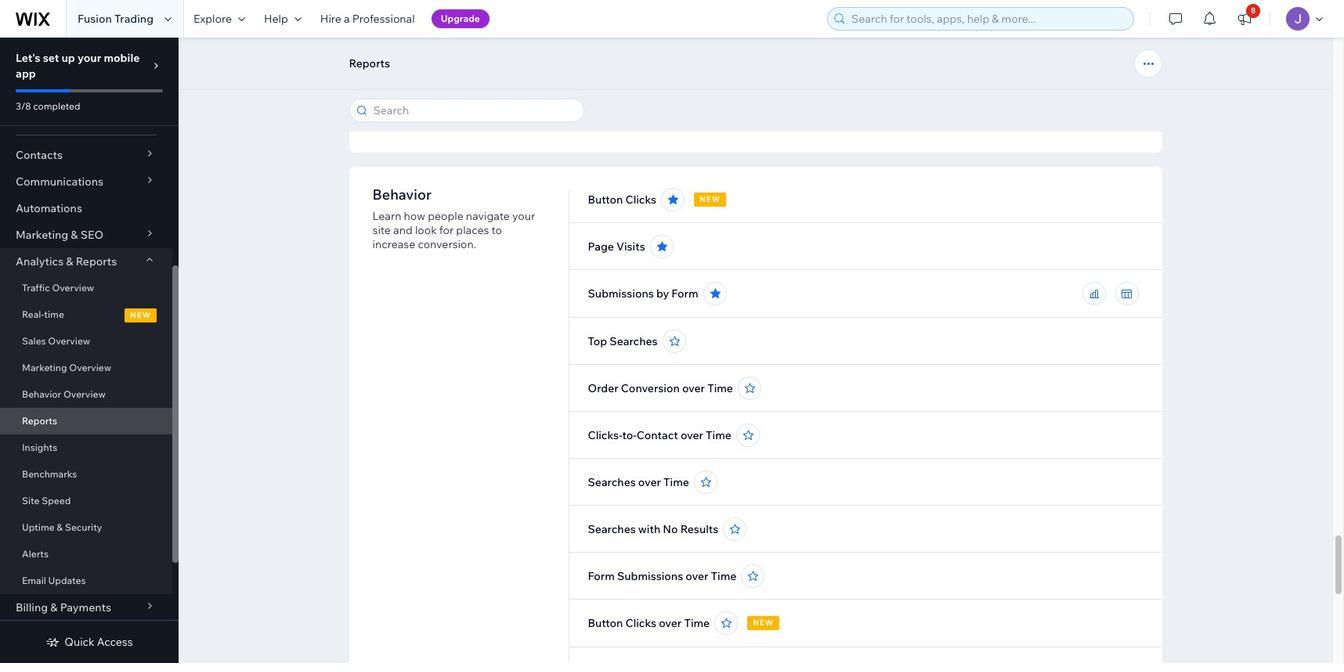 Task type: vqa. For each thing, say whether or not it's contained in the screenshot.
Clicks
yes



Task type: locate. For each thing, give the bounding box(es) containing it.
let's set up your mobile app
[[16, 51, 140, 81]]

reports inside popup button
[[76, 255, 117, 269]]

people
[[428, 209, 464, 223]]

8
[[1252, 5, 1257, 16]]

time down "form submissions over time"
[[685, 617, 710, 631]]

0 vertical spatial your
[[78, 51, 101, 65]]

behavior down the marketing overview
[[22, 389, 61, 401]]

help button
[[255, 0, 311, 38]]

0 vertical spatial behavior
[[373, 186, 432, 204]]

2 clicks from the top
[[626, 617, 657, 631]]

site
[[22, 495, 40, 507]]

0 vertical spatial new
[[700, 194, 721, 205]]

1 vertical spatial searches
[[588, 476, 636, 490]]

places
[[456, 223, 489, 237]]

searches
[[610, 335, 658, 349], [588, 476, 636, 490], [588, 523, 636, 537]]

& inside popup button
[[66, 255, 73, 269]]

overview down analytics & reports
[[52, 282, 94, 294]]

1 vertical spatial your
[[513, 209, 536, 223]]

1 vertical spatial behavior
[[22, 389, 61, 401]]

& right uptime
[[57, 522, 63, 534]]

by
[[657, 287, 670, 301]]

clicks-
[[588, 429, 623, 443]]

behavior overview
[[22, 389, 106, 401]]

button
[[588, 193, 623, 207], [588, 617, 623, 631]]

button up page
[[588, 193, 623, 207]]

1 vertical spatial form
[[588, 570, 615, 584]]

sales
[[22, 335, 46, 347]]

reports inside button
[[349, 56, 390, 71]]

to
[[492, 223, 502, 237]]

form up button clicks over time at the bottom
[[588, 570, 615, 584]]

real-
[[22, 309, 44, 321]]

reports link
[[0, 408, 172, 435]]

your inside behavior learn how people navigate your site and look for places to increase conversion.
[[513, 209, 536, 223]]

new
[[700, 194, 721, 205], [130, 310, 151, 321], [753, 618, 775, 629]]

with
[[639, 523, 661, 537]]

learn
[[373, 209, 402, 223]]

hire a professional
[[320, 12, 415, 26]]

0 vertical spatial searches
[[610, 335, 658, 349]]

searches left with
[[588, 523, 636, 537]]

1 vertical spatial marketing
[[22, 362, 67, 374]]

3/8
[[16, 100, 31, 112]]

0 horizontal spatial your
[[78, 51, 101, 65]]

& down marketing & seo
[[66, 255, 73, 269]]

overview down sales overview link
[[69, 362, 111, 374]]

clicks-to-contact over time
[[588, 429, 732, 443]]

marketing
[[16, 228, 68, 242], [22, 362, 67, 374]]

1 horizontal spatial your
[[513, 209, 536, 223]]

& left seo
[[71, 228, 78, 242]]

1 horizontal spatial form
[[672, 287, 699, 301]]

0 vertical spatial marketing
[[16, 228, 68, 242]]

show
[[588, 113, 617, 127]]

1 horizontal spatial new
[[700, 194, 721, 205]]

0 horizontal spatial form
[[588, 570, 615, 584]]

overview for sales overview
[[48, 335, 90, 347]]

look
[[415, 223, 437, 237]]

button for button clicks over time
[[588, 617, 623, 631]]

analytics & reports
[[16, 255, 117, 269]]

&
[[71, 228, 78, 242], [66, 255, 73, 269], [57, 522, 63, 534], [50, 601, 58, 615]]

behavior inside behavior learn how people navigate your site and look for places to increase conversion.
[[373, 186, 432, 204]]

2 horizontal spatial reports
[[349, 56, 390, 71]]

uptime & security link
[[0, 515, 172, 542]]

communications button
[[0, 169, 172, 195]]

uptime & security
[[22, 522, 102, 534]]

reports up insights
[[22, 415, 57, 427]]

searches right top
[[610, 335, 658, 349]]

time for button clicks over time
[[685, 617, 710, 631]]

alerts
[[22, 549, 49, 560]]

time up no
[[664, 476, 690, 490]]

1 vertical spatial button
[[588, 617, 623, 631]]

reports down hire a professional link
[[349, 56, 390, 71]]

0 vertical spatial clicks
[[626, 193, 657, 207]]

2 button from the top
[[588, 617, 623, 631]]

overview up the marketing overview
[[48, 335, 90, 347]]

2 horizontal spatial new
[[753, 618, 775, 629]]

Search field
[[369, 100, 579, 121]]

email
[[22, 575, 46, 587]]

reports for reports button
[[349, 56, 390, 71]]

real-time
[[22, 309, 64, 321]]

mobile
[[104, 51, 140, 65]]

how
[[404, 209, 426, 223]]

0 horizontal spatial new
[[130, 310, 151, 321]]

over right contact
[[681, 429, 704, 443]]

1 button from the top
[[588, 193, 623, 207]]

up
[[62, 51, 75, 65]]

8 button
[[1228, 0, 1263, 38]]

billing & payments
[[16, 601, 111, 615]]

set
[[43, 51, 59, 65]]

form right the by
[[672, 287, 699, 301]]

payments
[[60, 601, 111, 615]]

clicks down "form submissions over time"
[[626, 617, 657, 631]]

page
[[588, 240, 614, 254]]

updates
[[48, 575, 86, 587]]

submissions down with
[[618, 570, 684, 584]]

overview for traffic overview
[[52, 282, 94, 294]]

1 vertical spatial clicks
[[626, 617, 657, 631]]

2 vertical spatial reports
[[22, 415, 57, 427]]

1 vertical spatial reports
[[76, 255, 117, 269]]

clicks up visits
[[626, 193, 657, 207]]

for
[[440, 223, 454, 237]]

behavior up how
[[373, 186, 432, 204]]

1 horizontal spatial reports
[[76, 255, 117, 269]]

your right to
[[513, 209, 536, 223]]

conversion
[[621, 382, 680, 396]]

your right up
[[78, 51, 101, 65]]

1 vertical spatial new
[[130, 310, 151, 321]]

marketing up analytics on the top left of page
[[16, 228, 68, 242]]

behavior learn how people navigate your site and look for places to increase conversion.
[[373, 186, 536, 252]]

time right contact
[[706, 429, 732, 443]]

2 vertical spatial searches
[[588, 523, 636, 537]]

site speed
[[22, 495, 71, 507]]

0 horizontal spatial behavior
[[22, 389, 61, 401]]

button clicks over time
[[588, 617, 710, 631]]

explore
[[194, 12, 232, 26]]

marketing for marketing overview
[[22, 362, 67, 374]]

sales overview
[[22, 335, 90, 347]]

2 vertical spatial new
[[753, 618, 775, 629]]

marketing & seo
[[16, 228, 104, 242]]

1 clicks from the top
[[626, 193, 657, 207]]

contact
[[637, 429, 679, 443]]

fusion trading
[[78, 12, 154, 26]]

over down results
[[686, 570, 709, 584]]

0 vertical spatial form
[[672, 287, 699, 301]]

clicks for button clicks over time
[[626, 617, 657, 631]]

site
[[373, 223, 391, 237]]

communications
[[16, 175, 104, 189]]

overview for behavior overview
[[63, 389, 106, 401]]

marketing inside dropdown button
[[16, 228, 68, 242]]

3/8 completed
[[16, 100, 80, 112]]

submissions left the by
[[588, 287, 654, 301]]

over for submissions
[[686, 570, 709, 584]]

time
[[708, 382, 734, 396], [706, 429, 732, 443], [664, 476, 690, 490], [711, 570, 737, 584], [685, 617, 710, 631]]

overview for marketing overview
[[69, 362, 111, 374]]

submissions by form
[[588, 287, 699, 301]]

button down "form submissions over time"
[[588, 617, 623, 631]]

0 vertical spatial button
[[588, 193, 623, 207]]

searches down clicks-
[[588, 476, 636, 490]]

time right conversion
[[708, 382, 734, 396]]

0 vertical spatial reports
[[349, 56, 390, 71]]

time down results
[[711, 570, 737, 584]]

new for button clicks
[[700, 194, 721, 205]]

overview
[[52, 282, 94, 294], [48, 335, 90, 347], [69, 362, 111, 374], [63, 389, 106, 401]]

increase
[[373, 237, 416, 252]]

benchmarks link
[[0, 462, 172, 488]]

0 horizontal spatial reports
[[22, 415, 57, 427]]

professional
[[353, 12, 415, 26]]

new for button clicks over time
[[753, 618, 775, 629]]

your inside let's set up your mobile app
[[78, 51, 101, 65]]

overview down marketing overview link
[[63, 389, 106, 401]]

over down "form submissions over time"
[[659, 617, 682, 631]]

1 horizontal spatial behavior
[[373, 186, 432, 204]]

help
[[264, 12, 288, 26]]

marketing down sales
[[22, 362, 67, 374]]

reports for reports link on the bottom left of the page
[[22, 415, 57, 427]]

your
[[78, 51, 101, 65], [513, 209, 536, 223]]

behavior inside sidebar element
[[22, 389, 61, 401]]

button for button clicks
[[588, 193, 623, 207]]

1 vertical spatial submissions
[[618, 570, 684, 584]]

& for uptime
[[57, 522, 63, 534]]

over right conversion
[[683, 382, 705, 396]]

button clicks
[[588, 193, 657, 207]]

reports down seo
[[76, 255, 117, 269]]

& right billing
[[50, 601, 58, 615]]



Task type: describe. For each thing, give the bounding box(es) containing it.
time
[[44, 309, 64, 321]]

time for form submissions over time
[[711, 570, 737, 584]]

alerts link
[[0, 542, 172, 568]]

over for clicks
[[659, 617, 682, 631]]

top searches
[[588, 335, 658, 349]]

less
[[620, 113, 640, 127]]

show less button
[[588, 113, 659, 127]]

to-
[[623, 429, 637, 443]]

email updates
[[22, 575, 86, 587]]

app
[[16, 67, 36, 81]]

& for billing
[[50, 601, 58, 615]]

& for analytics
[[66, 255, 73, 269]]

automations
[[16, 201, 82, 216]]

email updates link
[[0, 568, 172, 595]]

access
[[97, 636, 133, 650]]

page visits
[[588, 240, 646, 254]]

insights link
[[0, 435, 172, 462]]

over up with
[[639, 476, 661, 490]]

quick access
[[65, 636, 133, 650]]

no
[[663, 523, 678, 537]]

behavior for behavior learn how people navigate your site and look for places to increase conversion.
[[373, 186, 432, 204]]

order conversion over time
[[588, 382, 734, 396]]

time for order conversion over time
[[708, 382, 734, 396]]

speed
[[42, 495, 71, 507]]

and
[[394, 223, 413, 237]]

trading
[[114, 12, 154, 26]]

top
[[588, 335, 608, 349]]

insights
[[22, 442, 57, 454]]

a
[[344, 12, 350, 26]]

site speed link
[[0, 488, 172, 515]]

completed
[[33, 100, 80, 112]]

let's
[[16, 51, 40, 65]]

security
[[65, 522, 102, 534]]

searches for with
[[588, 523, 636, 537]]

contacts button
[[0, 142, 172, 169]]

hire a professional link
[[311, 0, 425, 38]]

sidebar element
[[0, 38, 179, 664]]

marketing overview
[[22, 362, 111, 374]]

order
[[588, 382, 619, 396]]

quick
[[65, 636, 95, 650]]

marketing for marketing & seo
[[16, 228, 68, 242]]

traffic
[[22, 282, 50, 294]]

sales overview link
[[0, 328, 172, 355]]

hire
[[320, 12, 342, 26]]

over for conversion
[[683, 382, 705, 396]]

searches for over
[[588, 476, 636, 490]]

billing
[[16, 601, 48, 615]]

reports button
[[341, 52, 398, 75]]

analytics & reports button
[[0, 248, 172, 275]]

quick access button
[[46, 636, 133, 650]]

Search for tools, apps, help & more... field
[[847, 8, 1129, 30]]

visits
[[617, 240, 646, 254]]

searches over time
[[588, 476, 690, 490]]

conversion.
[[418, 237, 477, 252]]

traffic overview link
[[0, 275, 172, 302]]

analytics
[[16, 255, 64, 269]]

show less
[[588, 113, 640, 127]]

upgrade
[[441, 13, 480, 24]]

traffic overview
[[22, 282, 94, 294]]

& for marketing
[[71, 228, 78, 242]]

upgrade button
[[432, 9, 490, 28]]

clicks for button clicks
[[626, 193, 657, 207]]

marketing overview link
[[0, 355, 172, 382]]

new inside sidebar element
[[130, 310, 151, 321]]

behavior for behavior overview
[[22, 389, 61, 401]]

benchmarks
[[22, 469, 77, 480]]

results
[[681, 523, 719, 537]]

searches with no results
[[588, 523, 719, 537]]

billing & payments button
[[0, 595, 172, 622]]

contacts
[[16, 148, 63, 162]]

form submissions over time
[[588, 570, 737, 584]]

marketing & seo button
[[0, 222, 172, 248]]

0 vertical spatial submissions
[[588, 287, 654, 301]]

navigate
[[466, 209, 510, 223]]

fusion
[[78, 12, 112, 26]]



